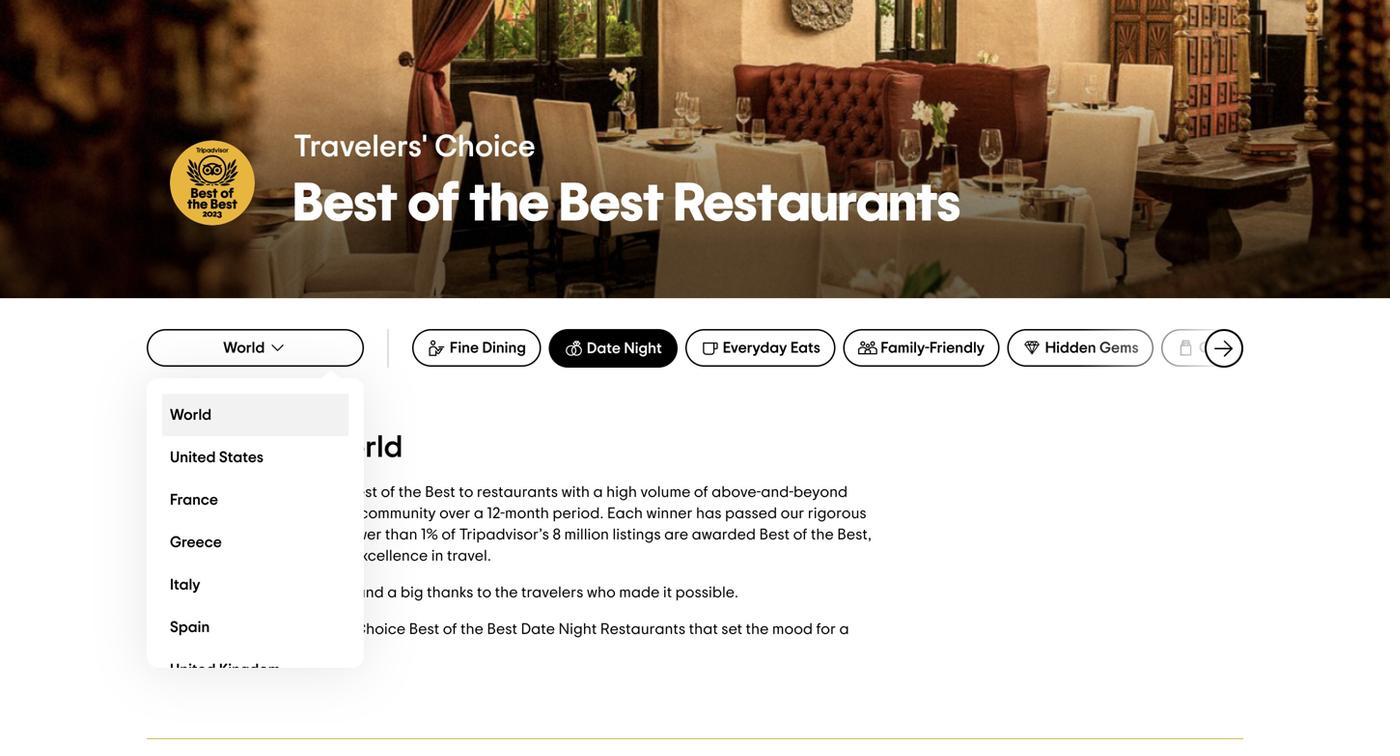Task type: vqa. For each thing, say whether or not it's contained in the screenshot.
Italy
yes



Task type: locate. For each thing, give the bounding box(es) containing it.
date
[[587, 341, 621, 356], [147, 433, 215, 464], [521, 622, 555, 638]]

date inside below are the 2023 travelers' choice best of the best date night restaurants that set the mood for a night of wining and dining.
[[521, 622, 555, 638]]

best
[[294, 177, 398, 231], [560, 177, 664, 231], [347, 485, 378, 500], [425, 485, 456, 500], [760, 527, 790, 543], [409, 622, 440, 638], [487, 622, 518, 638]]

2 united from the top
[[170, 663, 216, 678]]

everyday eats
[[723, 340, 821, 356]]

2 vertical spatial date
[[521, 622, 555, 638]]

choice inside below are the 2023 travelers' choice best of the best date night restaurants that set the mood for a night of wining and dining.
[[355, 622, 406, 638]]

and down "2023"
[[252, 643, 280, 659]]

our up fewer
[[332, 506, 356, 522]]

1 vertical spatial are
[[192, 622, 216, 638]]

travelers' choice image
[[170, 141, 255, 226]]

united for united kingdom
[[170, 663, 216, 678]]

night
[[624, 341, 662, 356], [221, 433, 297, 464], [559, 622, 597, 638]]

set
[[722, 622, 743, 638]]

quick bites
[[1200, 340, 1277, 356]]

reviews
[[147, 506, 199, 522]]

hidden gems
[[1046, 340, 1139, 356]]

1 vertical spatial choice
[[293, 485, 344, 500]]

fine
[[450, 340, 479, 356]]

are up wining
[[192, 622, 216, 638]]

travelers' up opinions
[[221, 485, 289, 500]]

france
[[170, 493, 218, 508]]

2 horizontal spatial to
[[477, 585, 492, 601]]

travelers' up dining.
[[283, 622, 351, 638]]

1 vertical spatial travelers'
[[283, 622, 351, 638]]

2 horizontal spatial night
[[624, 341, 662, 356]]

1 horizontal spatial to
[[459, 485, 474, 500]]

0 horizontal spatial are
[[192, 622, 216, 638]]

choice
[[435, 132, 536, 163], [293, 485, 344, 500], [355, 622, 406, 638]]

restaurants inside below are the 2023 travelers' choice best of the best date night restaurants that set the mood for a night of wining and dining.
[[601, 622, 686, 638]]

dining.
[[283, 643, 331, 659]]

our
[[332, 506, 356, 522], [781, 506, 805, 522]]

travelers'
[[221, 485, 289, 500], [283, 622, 351, 638]]

0 vertical spatial world
[[223, 340, 265, 356]]

united down night
[[170, 663, 216, 678]]

best of the best restaurants 2023 image
[[0, 0, 1391, 298]]

1 horizontal spatial choice
[[355, 622, 406, 638]]

united up award
[[170, 450, 216, 466]]

1 our from the left
[[332, 506, 356, 522]]

0 horizontal spatial date
[[147, 433, 215, 464]]

and down excellence
[[356, 585, 384, 601]]

of
[[408, 177, 459, 231], [381, 485, 395, 500], [694, 485, 709, 500], [442, 527, 456, 543], [794, 527, 808, 543], [334, 549, 349, 564], [255, 585, 270, 601], [443, 622, 457, 638], [186, 643, 200, 659]]

to right thanks
[[477, 585, 492, 601]]

list box
[[147, 379, 364, 692]]

0 vertical spatial are
[[665, 527, 689, 543]]

1 horizontal spatial date
[[521, 622, 555, 638]]

to
[[459, 485, 474, 500], [217, 585, 231, 601], [477, 585, 492, 601]]

below
[[147, 622, 189, 638]]

million
[[565, 527, 609, 543]]

bites
[[1244, 340, 1277, 356]]

friendly
[[930, 340, 985, 356]]

1 vertical spatial night
[[221, 433, 297, 464]]

level
[[299, 549, 331, 564]]

passed
[[725, 506, 778, 522]]

1 vertical spatial united
[[170, 663, 216, 678]]

volume
[[641, 485, 691, 500]]

gems
[[1100, 340, 1139, 356]]

family-friendly
[[881, 340, 985, 356]]

family-
[[881, 340, 930, 356]]

1 vertical spatial restaurants
[[601, 622, 686, 638]]

of down spain
[[186, 643, 200, 659]]

world button
[[147, 329, 364, 367]]

to left all
[[217, 585, 231, 601]]

a
[[594, 485, 603, 500], [474, 506, 484, 522], [388, 585, 397, 601], [840, 622, 850, 638]]

congrats
[[147, 585, 213, 601]]

winner
[[647, 506, 693, 522]]

with
[[562, 485, 590, 500]]

community
[[360, 506, 436, 522]]

greece
[[170, 535, 222, 551]]

travelers' inside we award travelers' choice best of the best to restaurants with a high volume of above-and-beyond reviews and opinions from our community over a 12-month period. each winner has passed our rigorous trust and safety standards. fewer than 1% of tripadvisor's 8 million listings are awarded best of the best, signifying the highest level of excellence in travel.
[[221, 485, 289, 500]]

wining
[[204, 643, 248, 659]]

2 horizontal spatial choice
[[435, 132, 536, 163]]

beyond
[[794, 485, 848, 500]]

choice inside we award travelers' choice best of the best to restaurants with a high volume of above-and-beyond reviews and opinions from our community over a 12-month period. each winner has passed our rigorous trust and safety standards. fewer than 1% of tripadvisor's 8 million listings are awarded best of the best, signifying the highest level of excellence in travel.
[[293, 485, 344, 500]]

1 horizontal spatial are
[[665, 527, 689, 543]]

2 vertical spatial choice
[[355, 622, 406, 638]]

night
[[147, 643, 183, 659]]

tripadvisor's
[[459, 527, 550, 543]]

1 united from the top
[[170, 450, 216, 466]]

date inside button
[[587, 341, 621, 356]]

1 horizontal spatial world
[[223, 340, 265, 356]]

who
[[587, 585, 616, 601]]

highest
[[243, 549, 295, 564]]

of right all
[[255, 585, 270, 601]]

and up signifying
[[182, 527, 210, 543]]

best of the best restaurants
[[294, 177, 961, 231]]

for
[[817, 622, 836, 638]]

0 horizontal spatial our
[[332, 506, 356, 522]]

a right "for"
[[840, 622, 850, 638]]

everyday eats button
[[686, 329, 836, 367]]

standards.
[[260, 527, 337, 543]]

restaurants
[[675, 177, 961, 231], [601, 622, 686, 638]]

to up over
[[459, 485, 474, 500]]

2 horizontal spatial world
[[320, 433, 403, 464]]

spain
[[170, 620, 210, 636]]

next image
[[1213, 337, 1236, 360]]

travelers' inside below are the 2023 travelers' choice best of the best date night restaurants that set the mood for a night of wining and dining.
[[283, 622, 351, 638]]

night for date night
[[624, 341, 662, 356]]

italy
[[170, 578, 201, 593]]

rigorous
[[808, 506, 867, 522]]

1 horizontal spatial night
[[559, 622, 597, 638]]

are down 'winner'
[[665, 527, 689, 543]]

our down and- at the right of page
[[781, 506, 805, 522]]

1 vertical spatial date
[[147, 433, 215, 464]]

awarded
[[692, 527, 756, 543]]

0 vertical spatial choice
[[435, 132, 536, 163]]

to inside we award travelers' choice best of the best to restaurants with a high volume of above-and-beyond reviews and opinions from our community over a 12-month period. each winner has passed our rigorous trust and safety standards. fewer than 1% of tripadvisor's 8 million listings are awarded best of the best, signifying the highest level of excellence in travel.
[[459, 485, 474, 500]]

congrats to all of the winners and a big thanks to the travelers who made it possible.
[[147, 585, 739, 601]]

0 vertical spatial date
[[587, 341, 621, 356]]

period.
[[553, 506, 604, 522]]

united
[[170, 450, 216, 466], [170, 663, 216, 678]]

over
[[440, 506, 471, 522]]

than
[[385, 527, 418, 543]]

winners
[[299, 585, 353, 601]]

united kingdom
[[170, 663, 280, 678]]

night inside button
[[624, 341, 662, 356]]

date for date night
[[587, 341, 621, 356]]

0 horizontal spatial choice
[[293, 485, 344, 500]]

2 vertical spatial night
[[559, 622, 597, 638]]

night for date night - world
[[221, 433, 297, 464]]

1 horizontal spatial our
[[781, 506, 805, 522]]

0 vertical spatial travelers'
[[221, 485, 289, 500]]

world
[[223, 340, 265, 356], [170, 408, 212, 423], [320, 433, 403, 464]]

of down thanks
[[443, 622, 457, 638]]

2 vertical spatial world
[[320, 433, 403, 464]]

states
[[219, 450, 264, 466]]

excellence
[[352, 549, 428, 564]]

month
[[505, 506, 549, 522]]

from
[[297, 506, 329, 522]]

date night - world
[[147, 433, 403, 464]]

are inside below are the 2023 travelers' choice best of the best date night restaurants that set the mood for a night of wining and dining.
[[192, 622, 216, 638]]

united for united states
[[170, 450, 216, 466]]

it
[[663, 585, 672, 601]]

we award travelers' choice best of the best to restaurants with a high volume of above-and-beyond reviews and opinions from our community over a 12-month period. each winner has passed our rigorous trust and safety standards. fewer than 1% of tripadvisor's 8 million listings are awarded best of the best, signifying the highest level of excellence in travel.
[[147, 485, 872, 564]]

0 horizontal spatial night
[[221, 433, 297, 464]]

travelers' choice
[[294, 132, 536, 163]]

0 horizontal spatial to
[[217, 585, 231, 601]]

0 vertical spatial night
[[624, 341, 662, 356]]

above-
[[712, 485, 761, 500]]

2 horizontal spatial date
[[587, 341, 621, 356]]

0 vertical spatial united
[[170, 450, 216, 466]]

eats
[[791, 340, 821, 356]]

1 vertical spatial world
[[170, 408, 212, 423]]



Task type: describe. For each thing, give the bounding box(es) containing it.
opinions
[[234, 506, 294, 522]]

safety
[[214, 527, 257, 543]]

date night
[[587, 341, 662, 356]]

we
[[147, 485, 169, 500]]

list box containing world
[[147, 379, 364, 692]]

12-
[[487, 506, 505, 522]]

kingdom
[[219, 663, 280, 678]]

big
[[401, 585, 424, 601]]

a right with
[[594, 485, 603, 500]]

2023
[[246, 622, 280, 638]]

fine dining button
[[412, 329, 541, 367]]

quick
[[1200, 340, 1240, 356]]

2 our from the left
[[781, 506, 805, 522]]

8
[[553, 527, 561, 543]]

night inside below are the 2023 travelers' choice best of the best date night restaurants that set the mood for a night of wining and dining.
[[559, 622, 597, 638]]

trust
[[147, 527, 179, 543]]

date night button
[[549, 329, 678, 368]]

0 horizontal spatial world
[[170, 408, 212, 423]]

restaurants
[[477, 485, 558, 500]]

below are the 2023 travelers' choice best of the best date night restaurants that set the mood for a night of wining and dining.
[[147, 622, 850, 659]]

1%
[[421, 527, 438, 543]]

in
[[432, 549, 444, 564]]

a left 12-
[[474, 506, 484, 522]]

made
[[619, 585, 660, 601]]

hidden
[[1046, 340, 1097, 356]]

award
[[172, 485, 217, 500]]

of up community
[[381, 485, 395, 500]]

possible.
[[676, 585, 739, 601]]

of down travelers' choice
[[408, 177, 459, 231]]

travel.
[[447, 549, 491, 564]]

are inside we award travelers' choice best of the best to restaurants with a high volume of above-and-beyond reviews and opinions from our community over a 12-month period. each winner has passed our rigorous trust and safety standards. fewer than 1% of tripadvisor's 8 million listings are awarded best of the best, signifying the highest level of excellence in travel.
[[665, 527, 689, 543]]

a inside below are the 2023 travelers' choice best of the best date night restaurants that set the mood for a night of wining and dining.
[[840, 622, 850, 638]]

of right "1%"
[[442, 527, 456, 543]]

of up has
[[694, 485, 709, 500]]

best,
[[838, 527, 872, 543]]

all
[[235, 585, 252, 601]]

thanks
[[427, 585, 474, 601]]

of right level
[[334, 549, 349, 564]]

high
[[607, 485, 637, 500]]

hidden gems button
[[1008, 329, 1154, 367]]

fewer
[[340, 527, 382, 543]]

0 vertical spatial restaurants
[[675, 177, 961, 231]]

fine dining
[[450, 340, 526, 356]]

family-friendly button
[[844, 329, 1000, 367]]

has
[[696, 506, 722, 522]]

of down beyond
[[794, 527, 808, 543]]

travelers
[[522, 585, 584, 601]]

mood
[[773, 622, 813, 638]]

signifying
[[147, 549, 214, 564]]

united states
[[170, 450, 264, 466]]

quick bites button
[[1162, 329, 1292, 367]]

and-
[[761, 485, 794, 500]]

dining
[[482, 340, 526, 356]]

world inside world 'popup button'
[[223, 340, 265, 356]]

a left big
[[388, 585, 397, 601]]

that
[[689, 622, 718, 638]]

and up safety
[[202, 506, 230, 522]]

listings
[[613, 527, 661, 543]]

each
[[607, 506, 643, 522]]

and inside below are the 2023 travelers' choice best of the best date night restaurants that set the mood for a night of wining and dining.
[[252, 643, 280, 659]]

everyday
[[723, 340, 788, 356]]

-
[[304, 433, 313, 464]]

travelers'
[[294, 132, 428, 163]]

date for date night - world
[[147, 433, 215, 464]]



